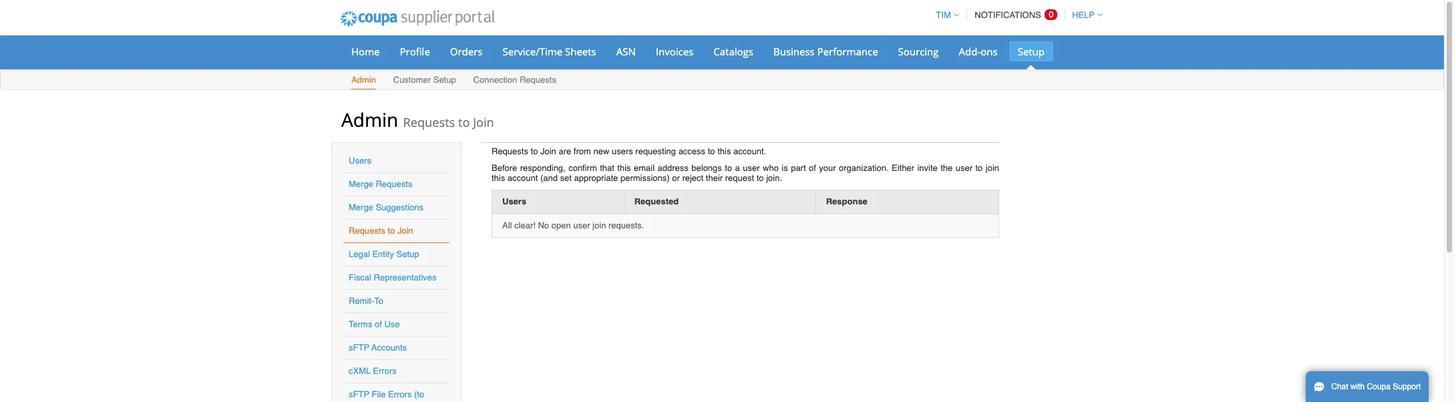 Task type: vqa. For each thing, say whether or not it's contained in the screenshot.
Ons
yes



Task type: describe. For each thing, give the bounding box(es) containing it.
response
[[826, 196, 868, 206]]

entity
[[372, 249, 394, 259]]

set
[[560, 173, 572, 183]]

join for requests to join are from new users requesting access to this account. before responding, confirm that this email address belongs to a user who is part of your organization. either invite the user to join this account (and set appropriate permissions) or reject their request to join.
[[541, 146, 557, 156]]

all
[[503, 220, 512, 230]]

join for requests to join
[[398, 226, 414, 236]]

account.
[[734, 146, 767, 156]]

sftp for sftp file errors (to
[[349, 390, 370, 400]]

legal entity setup
[[349, 249, 419, 259]]

permissions)
[[621, 173, 670, 183]]

home
[[352, 45, 380, 58]]

(and
[[541, 173, 558, 183]]

sheets
[[565, 45, 597, 58]]

merge requests link
[[349, 179, 413, 189]]

coupa
[[1368, 382, 1391, 392]]

orders
[[450, 45, 483, 58]]

customer setup
[[393, 75, 456, 85]]

sftp file errors (to link
[[349, 390, 424, 402]]

terms
[[349, 319, 372, 329]]

appropriate
[[574, 173, 618, 183]]

requests up legal
[[349, 226, 386, 236]]

0 vertical spatial errors
[[373, 366, 397, 376]]

sftp for sftp accounts
[[349, 343, 370, 353]]

with
[[1351, 382, 1365, 392]]

representatives
[[374, 273, 437, 283]]

legal entity setup link
[[349, 249, 419, 259]]

chat
[[1332, 382, 1349, 392]]

fiscal representatives link
[[349, 273, 437, 283]]

confirm
[[569, 163, 597, 173]]

chat with coupa support button
[[1306, 372, 1430, 402]]

remit-to
[[349, 296, 384, 306]]

either
[[892, 163, 915, 173]]

legal
[[349, 249, 370, 259]]

before
[[492, 163, 517, 173]]

service/time sheets link
[[494, 41, 605, 61]]

orders link
[[442, 41, 492, 61]]

reject
[[683, 173, 704, 183]]

account
[[508, 173, 538, 183]]

request
[[726, 173, 755, 183]]

remit-
[[349, 296, 374, 306]]

business performance
[[774, 45, 878, 58]]

requests for merge
[[376, 179, 413, 189]]

the
[[941, 163, 953, 173]]

invite
[[918, 163, 938, 173]]

invoices link
[[647, 41, 703, 61]]

new
[[594, 146, 610, 156]]

requests inside requests to join are from new users requesting access to this account. before responding, confirm that this email address belongs to a user who is part of your organization. either invite the user to join this account (and set appropriate permissions) or reject their request to join.
[[492, 146, 529, 156]]

open
[[552, 220, 571, 230]]

ons
[[981, 45, 998, 58]]

connection requests link
[[473, 72, 557, 90]]

requests for connection
[[520, 75, 557, 85]]

requesting
[[636, 146, 676, 156]]

terms of use link
[[349, 319, 400, 329]]

navigation containing tim
[[930, 2, 1103, 28]]

catalogs
[[714, 45, 754, 58]]

join.
[[767, 173, 783, 183]]

add-ons link
[[951, 41, 1007, 61]]

notifications link
[[970, 2, 1061, 28]]

coupa supplier portal image
[[331, 2, 504, 35]]

fiscal representatives
[[349, 273, 437, 283]]

0 vertical spatial setup
[[1018, 45, 1045, 58]]

profile link
[[391, 41, 439, 61]]

1 vertical spatial join
[[593, 220, 606, 230]]

asn
[[617, 45, 636, 58]]

notifications
[[975, 10, 1044, 20]]

to inside admin requests to join
[[458, 114, 470, 130]]

fiscal
[[349, 273, 372, 283]]

part
[[791, 163, 806, 173]]

admin link
[[351, 72, 377, 90]]

join inside requests to join are from new users requesting access to this account. before responding, confirm that this email address belongs to a user who is part of your organization. either invite the user to join this account (and set appropriate permissions) or reject their request to join.
[[986, 163, 1000, 173]]

sftp accounts
[[349, 343, 407, 353]]

users
[[612, 146, 633, 156]]

add-ons
[[959, 45, 998, 58]]

chat with coupa support
[[1332, 382, 1422, 392]]

email
[[634, 163, 655, 173]]

their
[[706, 173, 723, 183]]

requests to join are from new users requesting access to this account. before responding, confirm that this email address belongs to a user who is part of your organization. either invite the user to join this account (and set appropriate permissions) or reject their request to join.
[[492, 146, 1000, 183]]

requested
[[635, 196, 679, 206]]

2 vertical spatial setup
[[397, 249, 419, 259]]

merge for merge suggestions
[[349, 202, 373, 213]]

connection
[[474, 75, 517, 85]]

join inside admin requests to join
[[473, 114, 494, 130]]

sourcing link
[[890, 41, 948, 61]]

1 horizontal spatial users
[[503, 196, 527, 206]]

cxml errors link
[[349, 366, 397, 376]]

2 horizontal spatial this
[[718, 146, 731, 156]]



Task type: locate. For each thing, give the bounding box(es) containing it.
user right a
[[743, 163, 760, 173]]

1 vertical spatial of
[[375, 319, 382, 329]]

organization.
[[839, 163, 889, 173]]

0 vertical spatial join
[[473, 114, 494, 130]]

errors
[[373, 366, 397, 376], [388, 390, 412, 400]]

users down account
[[503, 196, 527, 206]]

connection requests
[[474, 75, 557, 85]]

suggestions
[[376, 202, 424, 213]]

join
[[473, 114, 494, 130], [541, 146, 557, 156], [398, 226, 414, 236]]

users up merge requests link
[[349, 156, 372, 166]]

0 vertical spatial sftp
[[349, 343, 370, 353]]

are
[[559, 146, 572, 156]]

admin for admin
[[352, 75, 376, 85]]

customer
[[393, 75, 431, 85]]

of left use
[[375, 319, 382, 329]]

merge suggestions
[[349, 202, 424, 213]]

service/time sheets
[[503, 45, 597, 58]]

1 horizontal spatial of
[[809, 163, 817, 173]]

requests to join link
[[349, 226, 414, 236]]

setup up representatives
[[397, 249, 419, 259]]

user right open in the left bottom of the page
[[574, 220, 590, 230]]

this down "users"
[[618, 163, 631, 173]]

terms of use
[[349, 319, 400, 329]]

requests down service/time
[[520, 75, 557, 85]]

setup link
[[1010, 41, 1054, 61]]

0 horizontal spatial join
[[593, 220, 606, 230]]

merge down merge requests link
[[349, 202, 373, 213]]

users
[[349, 156, 372, 166], [503, 196, 527, 206]]

requests
[[520, 75, 557, 85], [403, 114, 455, 130], [492, 146, 529, 156], [376, 179, 413, 189], [349, 226, 386, 236]]

0 vertical spatial join
[[986, 163, 1000, 173]]

service/time
[[503, 45, 563, 58]]

remit-to link
[[349, 296, 384, 306]]

sftp left 'file' on the bottom left
[[349, 390, 370, 400]]

errors inside 'sftp file errors (to'
[[388, 390, 412, 400]]

join left the requests.
[[593, 220, 606, 230]]

asn link
[[608, 41, 645, 61]]

0 vertical spatial of
[[809, 163, 817, 173]]

0 horizontal spatial setup
[[397, 249, 419, 259]]

setup right customer
[[434, 75, 456, 85]]

profile
[[400, 45, 430, 58]]

0 horizontal spatial of
[[375, 319, 382, 329]]

to
[[458, 114, 470, 130], [531, 146, 538, 156], [708, 146, 715, 156], [725, 163, 733, 173], [976, 163, 983, 173], [757, 173, 764, 183], [388, 226, 395, 236]]

to
[[374, 296, 384, 306]]

merge for merge requests
[[349, 179, 373, 189]]

merge suggestions link
[[349, 202, 424, 213]]

1 horizontal spatial user
[[743, 163, 760, 173]]

2 sftp from the top
[[349, 390, 370, 400]]

tim
[[936, 10, 951, 20]]

home link
[[343, 41, 389, 61]]

1 vertical spatial merge
[[349, 202, 373, 213]]

2 horizontal spatial user
[[956, 163, 973, 173]]

0 horizontal spatial this
[[492, 173, 505, 183]]

admin down admin link
[[341, 107, 398, 132]]

join right the
[[986, 163, 1000, 173]]

sourcing
[[899, 45, 939, 58]]

join down connection
[[473, 114, 494, 130]]

from
[[574, 146, 591, 156]]

setup
[[1018, 45, 1045, 58], [434, 75, 456, 85], [397, 249, 419, 259]]

1 vertical spatial admin
[[341, 107, 398, 132]]

2 horizontal spatial join
[[541, 146, 557, 156]]

file
[[372, 390, 386, 400]]

1 horizontal spatial join
[[473, 114, 494, 130]]

merge
[[349, 179, 373, 189], [349, 202, 373, 213]]

support
[[1394, 382, 1422, 392]]

0 horizontal spatial users
[[349, 156, 372, 166]]

this up belongs at left
[[718, 146, 731, 156]]

use
[[385, 319, 400, 329]]

admin
[[352, 75, 376, 85], [341, 107, 398, 132]]

customer setup link
[[393, 72, 457, 90]]

who
[[763, 163, 779, 173]]

access
[[679, 146, 706, 156]]

0 horizontal spatial user
[[574, 220, 590, 230]]

users link
[[349, 156, 372, 166]]

1 vertical spatial sftp
[[349, 390, 370, 400]]

no
[[538, 220, 549, 230]]

navigation
[[930, 2, 1103, 28]]

2 merge from the top
[[349, 202, 373, 213]]

1 horizontal spatial this
[[618, 163, 631, 173]]

1 horizontal spatial join
[[986, 163, 1000, 173]]

requests.
[[609, 220, 645, 230]]

responding,
[[520, 163, 566, 173]]

cxml
[[349, 366, 371, 376]]

2 vertical spatial join
[[398, 226, 414, 236]]

requests inside admin requests to join
[[403, 114, 455, 130]]

of right part
[[809, 163, 817, 173]]

join
[[986, 163, 1000, 173], [593, 220, 606, 230]]

sftp file errors (to
[[349, 390, 424, 402]]

user right the
[[956, 163, 973, 173]]

0 horizontal spatial join
[[398, 226, 414, 236]]

address
[[658, 163, 689, 173]]

1 vertical spatial users
[[503, 196, 527, 206]]

business
[[774, 45, 815, 58]]

invoices
[[656, 45, 694, 58]]

add-
[[959, 45, 981, 58]]

sftp up cxml
[[349, 343, 370, 353]]

admin down home link
[[352, 75, 376, 85]]

requests for admin
[[403, 114, 455, 130]]

merge down users "link"
[[349, 179, 373, 189]]

belongs
[[692, 163, 722, 173]]

sftp inside 'sftp file errors (to'
[[349, 390, 370, 400]]

admin for admin requests to join
[[341, 107, 398, 132]]

your
[[820, 163, 836, 173]]

requests up before at the left of page
[[492, 146, 529, 156]]

merge requests
[[349, 179, 413, 189]]

join inside requests to join are from new users requesting access to this account. before responding, confirm that this email address belongs to a user who is part of your organization. either invite the user to join this account (and set appropriate permissions) or reject their request to join.
[[541, 146, 557, 156]]

2 horizontal spatial setup
[[1018, 45, 1045, 58]]

0 vertical spatial merge
[[349, 179, 373, 189]]

clear!
[[515, 220, 536, 230]]

1 merge from the top
[[349, 179, 373, 189]]

catalogs link
[[705, 41, 762, 61]]

requests to join
[[349, 226, 414, 236]]

0 vertical spatial admin
[[352, 75, 376, 85]]

sftp accounts link
[[349, 343, 407, 353]]

errors down accounts
[[373, 366, 397, 376]]

this left account
[[492, 173, 505, 183]]

tim link
[[930, 10, 959, 20]]

errors left (to
[[388, 390, 412, 400]]

(to
[[414, 390, 424, 400]]

requests up suggestions
[[376, 179, 413, 189]]

of
[[809, 163, 817, 173], [375, 319, 382, 329]]

1 horizontal spatial setup
[[434, 75, 456, 85]]

all clear! no open user join requests.
[[503, 220, 645, 230]]

1 sftp from the top
[[349, 343, 370, 353]]

of inside requests to join are from new users requesting access to this account. before responding, confirm that this email address belongs to a user who is part of your organization. either invite the user to join this account (and set appropriate permissions) or reject their request to join.
[[809, 163, 817, 173]]

join left are
[[541, 146, 557, 156]]

join down suggestions
[[398, 226, 414, 236]]

0 vertical spatial users
[[349, 156, 372, 166]]

1 vertical spatial errors
[[388, 390, 412, 400]]

cxml errors
[[349, 366, 397, 376]]

is
[[782, 163, 788, 173]]

1 vertical spatial join
[[541, 146, 557, 156]]

or
[[672, 173, 680, 183]]

setup down notifications link
[[1018, 45, 1045, 58]]

1 vertical spatial setup
[[434, 75, 456, 85]]

requests down the customer setup link
[[403, 114, 455, 130]]

a
[[735, 163, 740, 173]]

user
[[743, 163, 760, 173], [956, 163, 973, 173], [574, 220, 590, 230]]



